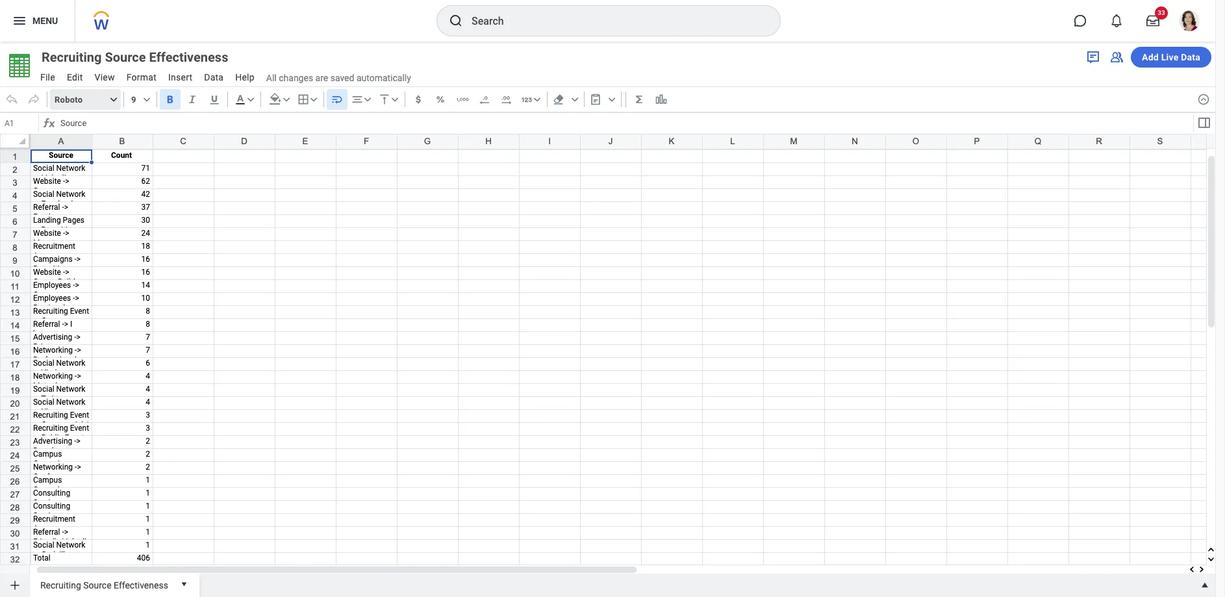 Task type: locate. For each thing, give the bounding box(es) containing it.
recruiting right add footer ws icon
[[40, 580, 81, 591]]

add footer ws image
[[8, 579, 21, 592]]

data inside menus menu bar
[[204, 72, 224, 83]]

data up underline image on the top left
[[204, 72, 224, 83]]

chevron down small image left align top icon
[[361, 93, 374, 106]]

grid
[[0, 134, 1226, 597]]

0 vertical spatial recruiting source effectiveness button
[[35, 48, 252, 66]]

Formula Bar text field
[[57, 114, 1193, 133]]

1 chevron down small image from the left
[[107, 93, 120, 106]]

data
[[1182, 52, 1201, 62], [204, 72, 224, 83]]

1 chevron down small image from the left
[[140, 93, 153, 106]]

4 chevron down small image from the left
[[307, 93, 320, 106]]

all changes are saved automatically button
[[261, 72, 411, 84]]

1 vertical spatial recruiting
[[40, 580, 81, 591]]

33
[[1158, 9, 1166, 16]]

data right live
[[1182, 52, 1201, 62]]

profile logan mcneil image
[[1180, 10, 1200, 34]]

chevron down small image down help
[[244, 93, 257, 106]]

menus menu bar
[[34, 68, 261, 88]]

recruiting for first recruiting source effectiveness button from the top of the page
[[42, 49, 102, 65]]

file
[[40, 72, 55, 83]]

remove zero image
[[478, 93, 491, 106]]

chevron down small image left dollar sign icon
[[388, 93, 401, 106]]

chevron down small image right 9 on the left of page
[[140, 93, 153, 106]]

percentage image
[[434, 93, 447, 106]]

chevron down small image left "border all" image
[[280, 93, 293, 106]]

0 vertical spatial data
[[1182, 52, 1201, 62]]

data inside button
[[1182, 52, 1201, 62]]

1 vertical spatial recruiting source effectiveness
[[40, 580, 168, 591]]

recruiting source effectiveness
[[42, 49, 228, 65], [40, 580, 168, 591]]

effectiveness
[[149, 49, 228, 65], [114, 580, 168, 591]]

chevron down small image left 9 on the left of page
[[107, 93, 120, 106]]

chevron down small image down the are
[[307, 93, 320, 106]]

0 vertical spatial recruiting source effectiveness
[[42, 49, 228, 65]]

chart image
[[655, 93, 668, 106]]

chevron down small image
[[107, 93, 120, 106], [244, 93, 257, 106], [280, 93, 293, 106], [307, 93, 320, 106], [361, 93, 374, 106], [531, 93, 544, 106], [568, 93, 581, 106], [606, 93, 619, 106]]

Search Workday  search field
[[472, 6, 754, 35]]

justify image
[[12, 13, 27, 29]]

1 horizontal spatial chevron down small image
[[388, 93, 401, 106]]

chevron down small image right eraser image
[[568, 93, 581, 106]]

insert
[[168, 72, 193, 83]]

roboto
[[55, 95, 83, 104]]

None text field
[[1, 114, 38, 133]]

chevron down small image right paste image
[[606, 93, 619, 106]]

effectiveness left caret down small image on the left bottom of page
[[114, 580, 168, 591]]

effectiveness up insert on the left
[[149, 49, 228, 65]]

chevron down small image
[[140, 93, 153, 106], [388, 93, 401, 106]]

chevron down small image left eraser image
[[531, 93, 544, 106]]

1 horizontal spatial data
[[1182, 52, 1201, 62]]

changes
[[279, 73, 313, 83]]

0 vertical spatial effectiveness
[[149, 49, 228, 65]]

effectiveness for first recruiting source effectiveness button from the top of the page
[[149, 49, 228, 65]]

all
[[266, 73, 277, 83]]

toolbar container region
[[0, 86, 1193, 112]]

0 horizontal spatial chevron down small image
[[140, 93, 153, 106]]

recruiting up edit
[[42, 49, 102, 65]]

menu
[[32, 15, 58, 26]]

0 vertical spatial recruiting
[[42, 49, 102, 65]]

inbox large image
[[1147, 14, 1160, 27]]

6 chevron down small image from the left
[[531, 93, 544, 106]]

0 horizontal spatial data
[[204, 72, 224, 83]]

add
[[1143, 52, 1159, 62]]

border all image
[[297, 93, 310, 106]]

recruiting
[[42, 49, 102, 65], [40, 580, 81, 591]]

2 chevron down small image from the left
[[244, 93, 257, 106]]

search image
[[448, 13, 464, 29]]

eraser image
[[552, 93, 565, 106]]

1 vertical spatial effectiveness
[[114, 580, 168, 591]]

recruiting source effectiveness button
[[35, 48, 252, 66], [35, 574, 173, 595]]

source
[[105, 49, 146, 65], [83, 580, 112, 591]]

recruiting source effectiveness for first recruiting source effectiveness button from the top of the page
[[42, 49, 228, 65]]

9
[[131, 95, 136, 104]]

1 vertical spatial data
[[204, 72, 224, 83]]

format
[[127, 72, 157, 83]]

autosum image
[[633, 93, 646, 106]]

dollar sign image
[[412, 93, 425, 106]]

1 vertical spatial recruiting source effectiveness button
[[35, 574, 173, 595]]

edit
[[67, 72, 83, 83]]

2 recruiting source effectiveness button from the top
[[35, 574, 173, 595]]

3 chevron down small image from the left
[[280, 93, 293, 106]]

8 chevron down small image from the left
[[606, 93, 619, 106]]

align center image
[[351, 93, 364, 106]]



Task type: vqa. For each thing, say whether or not it's contained in the screenshot.
banner
no



Task type: describe. For each thing, give the bounding box(es) containing it.
live
[[1162, 52, 1179, 62]]

thousands comma image
[[456, 93, 469, 106]]

fx image
[[42, 116, 57, 131]]

2 chevron down small image from the left
[[388, 93, 401, 106]]

1 recruiting source effectiveness button from the top
[[35, 48, 252, 66]]

7 chevron down small image from the left
[[568, 93, 581, 106]]

add zero image
[[500, 93, 513, 106]]

menu button
[[0, 0, 75, 42]]

5 chevron down small image from the left
[[361, 93, 374, 106]]

effectiveness for first recruiting source effectiveness button from the bottom of the page
[[114, 580, 168, 591]]

add live data button
[[1132, 47, 1212, 68]]

bold image
[[164, 93, 177, 106]]

chevron down small image inside roboto dropdown button
[[107, 93, 120, 106]]

recruiting for first recruiting source effectiveness button from the bottom of the page
[[40, 580, 81, 591]]

numbers image
[[520, 93, 533, 106]]

all changes are saved automatically
[[266, 73, 411, 83]]

view
[[95, 72, 115, 83]]

help
[[235, 72, 255, 83]]

align top image
[[378, 93, 391, 106]]

media classroom image
[[1109, 49, 1125, 65]]

notifications large image
[[1111, 14, 1124, 27]]

9 button
[[127, 89, 154, 110]]

italics image
[[186, 93, 199, 106]]

chevron up circle image
[[1198, 93, 1211, 106]]

are
[[316, 73, 328, 83]]

saved
[[331, 73, 354, 83]]

text wrap image
[[331, 93, 344, 106]]

roboto button
[[50, 89, 121, 110]]

underline image
[[208, 93, 221, 106]]

caret up image
[[1199, 579, 1212, 592]]

add live data
[[1143, 52, 1201, 62]]

formula editor image
[[1197, 115, 1212, 131]]

activity stream image
[[1086, 49, 1102, 65]]

automatically
[[357, 73, 411, 83]]

33 button
[[1139, 6, 1169, 35]]

1 vertical spatial source
[[83, 580, 112, 591]]

chevron down small image inside 9 popup button
[[140, 93, 153, 106]]

recruiting source effectiveness for first recruiting source effectiveness button from the bottom of the page
[[40, 580, 168, 591]]

caret down small image
[[177, 578, 190, 591]]

0 vertical spatial source
[[105, 49, 146, 65]]

paste image
[[589, 93, 602, 106]]



